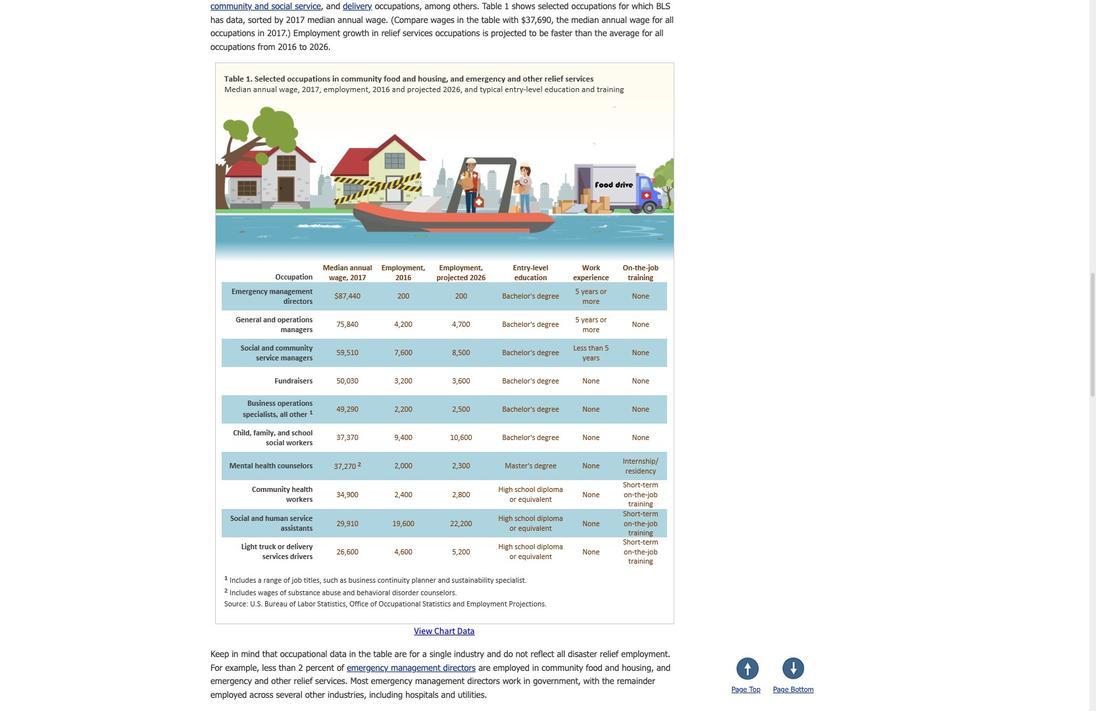 Task type: locate. For each thing, give the bounding box(es) containing it.
the up faster
[[557, 14, 569, 25]]

0 horizontal spatial relief
[[294, 677, 313, 687]]

view chart data
[[415, 626, 475, 637]]

the inside are employed in community food and housing, and emergency and other relief services. most emergency management directors work in government, with the remainder employed across several other industries, including hospitals and utilities.
[[603, 677, 615, 687]]

are up emergency management directors link
[[395, 649, 407, 660]]

directors
[[443, 663, 476, 673], [468, 677, 500, 687]]

2 page from the left
[[774, 686, 789, 694]]

and right "food"
[[606, 663, 620, 673]]

of
[[337, 663, 344, 673]]

for down 'bls'
[[653, 14, 663, 25]]

in down reflect
[[533, 663, 539, 673]]

all
[[666, 14, 674, 25], [656, 28, 664, 38], [557, 649, 566, 660]]

0 vertical spatial to
[[529, 28, 537, 38]]

in right keep
[[232, 649, 239, 660]]

employed down for in the left bottom of the page
[[211, 690, 247, 701]]

and inside keep in mind that occupational data in the table are for a single industry and do not reflect all disaster relief employment. for example, less than 2 percent of
[[487, 649, 501, 660]]

1 vertical spatial with
[[584, 677, 600, 687]]

2016
[[278, 42, 297, 52]]

other down services.
[[305, 690, 325, 701]]

1 horizontal spatial table
[[482, 14, 500, 25]]

1 vertical spatial table
[[374, 649, 392, 660]]

0 horizontal spatial are
[[395, 649, 407, 660]]

2 vertical spatial relief
[[294, 677, 313, 687]]

0 horizontal spatial page
[[732, 686, 748, 694]]

including
[[369, 690, 403, 701]]

page for page top
[[732, 686, 748, 694]]

emergency up most at the left
[[347, 663, 389, 673]]

page bottom
[[774, 686, 815, 694]]

1 horizontal spatial page
[[774, 686, 789, 694]]

0 horizontal spatial with
[[503, 14, 519, 25]]

management
[[391, 663, 441, 673], [415, 677, 465, 687]]

directors down industry
[[443, 663, 476, 673]]

1 page from the left
[[732, 686, 748, 694]]

annual up average
[[602, 14, 627, 25]]

table up emergency management directors link
[[374, 649, 392, 660]]

2 horizontal spatial all
[[666, 14, 674, 25]]

1 vertical spatial employed
[[211, 690, 247, 701]]

1 horizontal spatial other
[[305, 690, 325, 701]]

page left top
[[732, 686, 748, 694]]

in right work on the bottom left
[[524, 677, 531, 687]]

disaster
[[568, 649, 598, 660]]

is
[[483, 28, 489, 38]]

wage
[[630, 14, 650, 25]]

chart
[[435, 626, 456, 637]]

industry
[[454, 649, 485, 660]]

top
[[750, 686, 761, 694]]

1 vertical spatial to
[[300, 42, 307, 52]]

1 median from the left
[[308, 14, 335, 25]]

1 vertical spatial management
[[415, 677, 465, 687]]

1 vertical spatial all
[[656, 28, 664, 38]]

management down keep in mind that occupational data in the table are for a single industry and do not reflect all disaster relief employment. for example, less than 2 percent of
[[415, 677, 465, 687]]

2017
[[286, 14, 305, 25]]

directors inside are employed in community food and housing, and emergency and other relief services. most emergency management directors work in government, with the remainder employed across several other industries, including hospitals and utilities.
[[468, 677, 500, 687]]

reflect
[[531, 649, 555, 660]]

median down ,
[[308, 14, 335, 25]]

employed up work on the bottom left
[[494, 663, 530, 673]]

page top link
[[732, 686, 761, 694]]

and up 'across'
[[255, 677, 269, 687]]

across
[[250, 690, 274, 701]]

0 vertical spatial management
[[391, 663, 441, 673]]

$37,690,
[[522, 14, 554, 25]]

1 horizontal spatial are
[[479, 663, 491, 673]]

wage.
[[366, 14, 389, 25]]

occupations
[[572, 1, 617, 11], [211, 28, 255, 38], [436, 28, 480, 38], [211, 42, 255, 52]]

most
[[351, 677, 369, 687]]

view
[[415, 626, 433, 637]]

0 horizontal spatial median
[[308, 14, 335, 25]]

community inside are employed in community food and housing, and emergency and other relief services. most emergency management directors work in government, with the remainder employed across several other industries, including hospitals and utilities.
[[542, 663, 584, 673]]

1 vertical spatial relief
[[600, 649, 619, 660]]

1 vertical spatial are
[[479, 663, 491, 673]]

and right ,
[[326, 1, 340, 11]]

delivery
[[343, 1, 372, 11]]

wages
[[431, 14, 455, 25]]

annual
[[338, 14, 363, 25], [602, 14, 627, 25]]

community up data,
[[211, 1, 252, 11]]

in down others.
[[458, 14, 464, 25]]

emergency management directors link
[[347, 663, 476, 673]]

relief inside the occupations, among others. table 1 shows selected occupations for which bls has data, sorted by 2017 median annual wage. (compare wages in the table with $37,690, the median annual wage for all occupations in 2017.) employment growth in relief services occupations is projected to be faster than the average for all occupations from 2016 to 2026.
[[382, 28, 400, 38]]

for
[[619, 1, 630, 11], [653, 14, 663, 25], [643, 28, 653, 38], [410, 649, 420, 660]]

to left be
[[529, 28, 537, 38]]

page for page bottom
[[774, 686, 789, 694]]

1 horizontal spatial with
[[584, 677, 600, 687]]

0 vertical spatial employed
[[494, 663, 530, 673]]

2 horizontal spatial relief
[[600, 649, 619, 660]]

1 horizontal spatial relief
[[382, 28, 400, 38]]

directors up utilities. at bottom
[[468, 677, 500, 687]]

are down industry
[[479, 663, 491, 673]]

with up projected
[[503, 14, 519, 25]]

and
[[255, 1, 269, 11], [326, 1, 340, 11], [487, 649, 501, 660], [606, 663, 620, 673], [657, 663, 671, 673], [255, 677, 269, 687], [442, 690, 456, 701]]

0 horizontal spatial to
[[300, 42, 307, 52]]

page left bottom
[[774, 686, 789, 694]]

the right data
[[359, 649, 371, 660]]

in down sorted
[[258, 28, 265, 38]]

0 vertical spatial with
[[503, 14, 519, 25]]

1 vertical spatial community
[[542, 663, 584, 673]]

relief down than 2
[[294, 677, 313, 687]]

table
[[482, 14, 500, 25], [374, 649, 392, 660]]

1 vertical spatial directors
[[468, 677, 500, 687]]

view chart data link
[[415, 626, 475, 637]]

to
[[529, 28, 537, 38], [300, 42, 307, 52]]

the down others.
[[467, 14, 479, 25]]

community and social service link
[[211, 1, 321, 11]]

1 horizontal spatial median
[[572, 14, 599, 25]]

and left do
[[487, 649, 501, 660]]

emergency
[[347, 663, 389, 673], [211, 677, 252, 687], [371, 677, 413, 687]]

which
[[632, 1, 654, 11]]

1 horizontal spatial annual
[[602, 14, 627, 25]]

employed
[[494, 663, 530, 673], [211, 690, 247, 701]]

table down the table
[[482, 14, 500, 25]]

do
[[504, 649, 513, 660]]

0 vertical spatial table
[[482, 14, 500, 25]]

other up several at left
[[271, 677, 291, 687]]

0 horizontal spatial table
[[374, 649, 392, 660]]

1
[[505, 1, 510, 11]]

management down a
[[391, 663, 441, 673]]

relief up "food"
[[600, 649, 619, 660]]

0 horizontal spatial all
[[557, 649, 566, 660]]

0 horizontal spatial annual
[[338, 14, 363, 25]]

with
[[503, 14, 519, 25], [584, 677, 600, 687]]

that
[[263, 649, 278, 660]]

1 annual from the left
[[338, 14, 363, 25]]

for left a
[[410, 649, 420, 660]]

median up than at the right of the page
[[572, 14, 599, 25]]

a
[[423, 649, 427, 660]]

0 vertical spatial are
[[395, 649, 407, 660]]

are
[[395, 649, 407, 660], [479, 663, 491, 673]]

data,
[[226, 14, 246, 25]]

community
[[211, 1, 252, 11], [542, 663, 584, 673]]

0 vertical spatial other
[[271, 677, 291, 687]]

annual up growth
[[338, 14, 363, 25]]

with inside the occupations, among others. table 1 shows selected occupations for which bls has data, sorted by 2017 median annual wage. (compare wages in the table with $37,690, the median annual wage for all occupations in 2017.) employment growth in relief services occupations is projected to be faster than the average for all occupations from 2016 to 2026.
[[503, 14, 519, 25]]

than
[[576, 28, 593, 38]]

the down "food"
[[603, 677, 615, 687]]

be
[[540, 28, 549, 38]]

to right 2016
[[300, 42, 307, 52]]

than 2
[[279, 663, 303, 673]]

mind
[[241, 649, 260, 660]]

community up government,
[[542, 663, 584, 673]]

median
[[308, 14, 335, 25], [572, 14, 599, 25]]

0 vertical spatial community
[[211, 1, 252, 11]]

1 horizontal spatial community
[[542, 663, 584, 673]]

data
[[330, 649, 347, 660]]

(compare
[[391, 14, 428, 25]]

and left utilities. at bottom
[[442, 690, 456, 701]]

0 vertical spatial relief
[[382, 28, 400, 38]]

with down "food"
[[584, 677, 600, 687]]

2 vertical spatial all
[[557, 649, 566, 660]]

the
[[467, 14, 479, 25], [557, 14, 569, 25], [595, 28, 607, 38], [359, 649, 371, 660], [603, 677, 615, 687]]

page
[[732, 686, 748, 694], [774, 686, 789, 694]]

1 horizontal spatial to
[[529, 28, 537, 38]]

the inside keep in mind that occupational data in the table are for a single industry and do not reflect all disaster relief employment. for example, less than 2 percent of
[[359, 649, 371, 660]]

other
[[271, 677, 291, 687], [305, 690, 325, 701]]

relief down wage.
[[382, 28, 400, 38]]

in
[[458, 14, 464, 25], [258, 28, 265, 38], [372, 28, 379, 38], [232, 649, 239, 660], [349, 649, 356, 660], [533, 663, 539, 673], [524, 677, 531, 687]]



Task type: vqa. For each thing, say whether or not it's contained in the screenshot.
2nd "annual" from right
yes



Task type: describe. For each thing, give the bounding box(es) containing it.
2026.
[[310, 42, 331, 52]]

employment
[[294, 28, 340, 38]]

relief inside keep in mind that occupational data in the table are for a single industry and do not reflect all disaster relief employment. for example, less than 2 percent of
[[600, 649, 619, 660]]

1 horizontal spatial employed
[[494, 663, 530, 673]]

among
[[425, 1, 451, 11]]

shows
[[512, 1, 536, 11]]

table inside the occupations, among others. table 1 shows selected occupations for which bls has data, sorted by 2017 median annual wage. (compare wages in the table with $37,690, the median annual wage for all occupations in 2017.) employment growth in relief services occupations is projected to be faster than the average for all occupations from 2016 to 2026.
[[482, 14, 500, 25]]

in right data
[[349, 649, 356, 660]]

management inside are employed in community food and housing, and emergency and other relief services. most emergency management directors work in government, with the remainder employed across several other industries, including hospitals and utilities.
[[415, 677, 465, 687]]

single
[[430, 649, 452, 660]]

employment.
[[622, 649, 671, 660]]

for
[[211, 663, 223, 673]]

example, less
[[225, 663, 276, 673]]

bottom
[[792, 686, 815, 694]]

not
[[516, 649, 528, 660]]

remainder
[[617, 677, 656, 687]]

government,
[[533, 677, 581, 687]]

average
[[610, 28, 640, 38]]

housing,
[[622, 663, 654, 673]]

1 vertical spatial other
[[305, 690, 325, 701]]

occupations, among others. table 1 shows selected occupations for which bls has data, sorted by 2017 median annual wage. (compare wages in the table with $37,690, the median annual wage for all occupations in 2017.) employment growth in relief services occupations is projected to be faster than the average for all occupations from 2016 to 2026.
[[211, 1, 674, 52]]

keep in mind that occupational data in the table are for a single industry and do not reflect all disaster relief employment. for example, less than 2 percent of
[[211, 649, 671, 673]]

community and social service , and delivery
[[211, 1, 372, 11]]

several
[[276, 690, 303, 701]]

table inside keep in mind that occupational data in the table are for a single industry and do not reflect all disaster relief employment. for example, less than 2 percent of
[[374, 649, 392, 660]]

growth
[[343, 28, 370, 38]]

1 horizontal spatial all
[[656, 28, 664, 38]]

,
[[321, 1, 324, 11]]

from
[[258, 42, 276, 52]]

has
[[211, 14, 224, 25]]

social
[[272, 1, 292, 11]]

food
[[586, 663, 603, 673]]

others.
[[453, 1, 480, 11]]

for down wage
[[643, 28, 653, 38]]

are inside are employed in community food and housing, and emergency and other relief services. most emergency management directors work in government, with the remainder employed across several other industries, including hospitals and utilities.
[[479, 663, 491, 673]]

and up sorted
[[255, 1, 269, 11]]

industries,
[[328, 690, 367, 701]]

0 horizontal spatial other
[[271, 677, 291, 687]]

0 horizontal spatial employed
[[211, 690, 247, 701]]

hospitals
[[406, 690, 439, 701]]

are employed in community food and housing, and emergency and other relief services. most emergency management directors work in government, with the remainder employed across several other industries, including hospitals and utilities.
[[211, 663, 671, 701]]

2 annual from the left
[[602, 14, 627, 25]]

the right than at the right of the page
[[595, 28, 607, 38]]

utilities.
[[458, 690, 488, 701]]

all inside keep in mind that occupational data in the table are for a single industry and do not reflect all disaster relief employment. for example, less than 2 percent of
[[557, 649, 566, 660]]

service
[[295, 1, 321, 11]]

work
[[503, 677, 521, 687]]

for inside keep in mind that occupational data in the table are for a single industry and do not reflect all disaster relief employment. for example, less than 2 percent of
[[410, 649, 420, 660]]

occupations,
[[375, 1, 422, 11]]

table
[[482, 1, 502, 11]]

0 vertical spatial all
[[666, 14, 674, 25]]

occupational
[[280, 649, 328, 660]]

delivery link
[[343, 1, 372, 11]]

percent
[[306, 663, 334, 673]]

in down wage.
[[372, 28, 379, 38]]

0 horizontal spatial community
[[211, 1, 252, 11]]

by
[[275, 14, 284, 25]]

and down the employment.
[[657, 663, 671, 673]]

emergency down for in the left bottom of the page
[[211, 677, 252, 687]]

emergency up including
[[371, 677, 413, 687]]

services
[[403, 28, 433, 38]]

sorted
[[248, 14, 272, 25]]

keep
[[211, 649, 229, 660]]

2 median from the left
[[572, 14, 599, 25]]

projected
[[491, 28, 527, 38]]

selected
[[538, 1, 569, 11]]

data
[[457, 626, 475, 637]]

table 1. selected occupations in community food and housing, and emergency and other relief services image
[[215, 63, 675, 625]]

bls
[[657, 1, 671, 11]]

for left which
[[619, 1, 630, 11]]

page bottom link
[[774, 686, 815, 694]]

0 vertical spatial directors
[[443, 663, 476, 673]]

page top
[[732, 686, 761, 694]]

are inside keep in mind that occupational data in the table are for a single industry and do not reflect all disaster relief employment. for example, less than 2 percent of
[[395, 649, 407, 660]]

relief inside are employed in community food and housing, and emergency and other relief services. most emergency management directors work in government, with the remainder employed across several other industries, including hospitals and utilities.
[[294, 677, 313, 687]]

services.
[[315, 677, 348, 687]]

2017.)
[[267, 28, 291, 38]]

faster
[[552, 28, 573, 38]]

emergency management directors
[[347, 663, 476, 673]]

with inside are employed in community food and housing, and emergency and other relief services. most emergency management directors work in government, with the remainder employed across several other industries, including hospitals and utilities.
[[584, 677, 600, 687]]



